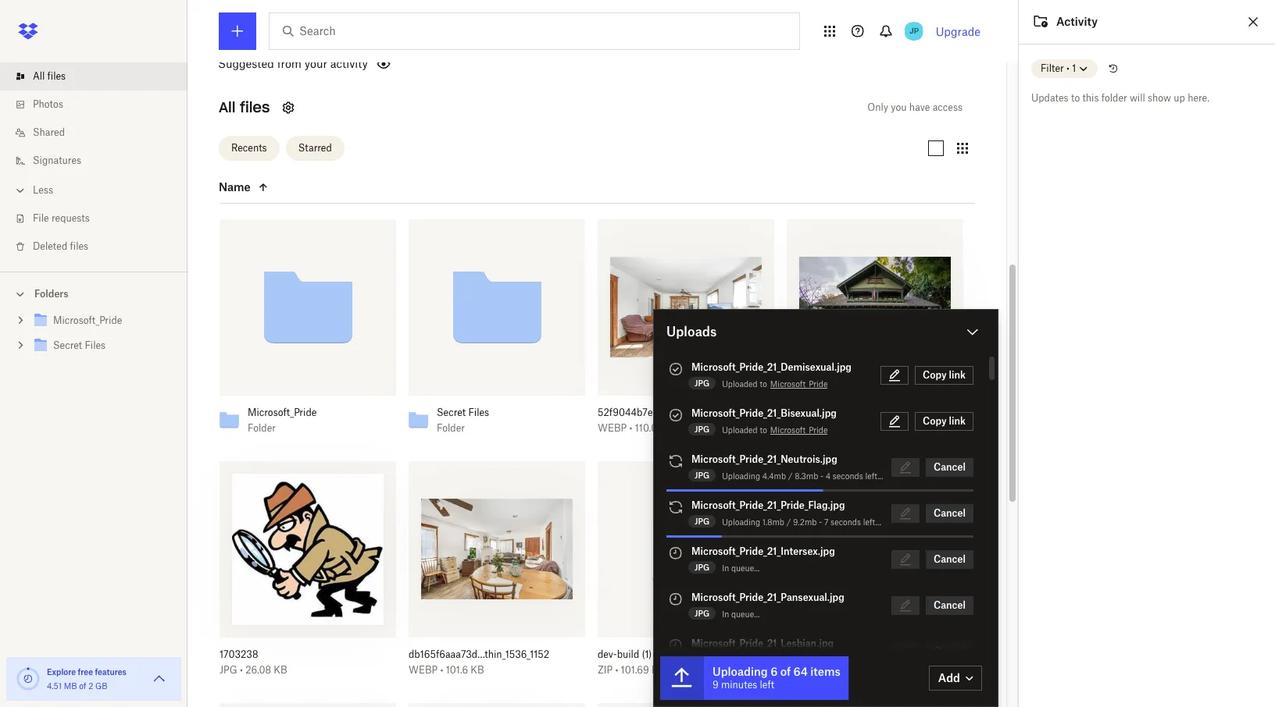 Task type: vqa. For each thing, say whether or not it's contained in the screenshot.
THE 1
yes



Task type: locate. For each thing, give the bounding box(es) containing it.
• inside db165f6aaa73d…thin_1536_1152 webp • 101.6 kb
[[440, 665, 443, 676]]

2 upload pending image from the top
[[667, 591, 685, 609]]

copy for microsoft_pride_21_demisexual.jpg
[[923, 370, 947, 381]]

2 cancel button from the top
[[926, 505, 974, 524]]

cancel button for microsoft_pride_21_pansexual.jpg
[[926, 597, 974, 616]]

2 progress bar from the top
[[667, 536, 974, 539]]

webp left 110.01
[[598, 422, 627, 434]]

all inside list item
[[33, 70, 45, 82]]

0 vertical spatial files
[[85, 340, 106, 352]]

1 horizontal spatial secret
[[437, 407, 466, 418]]

kb inside '52f9044b7e265…hin_1536_1152 webp • 110.01 kb'
[[664, 422, 677, 434]]

folder inside secret files folder
[[437, 422, 465, 434]]

4 cancel button from the top
[[926, 597, 974, 616]]

kb
[[664, 422, 677, 434], [847, 422, 861, 434], [274, 665, 287, 676], [471, 665, 484, 676], [852, 665, 865, 676]]

1 horizontal spatial all
[[219, 98, 235, 116]]

all files up "photos"
[[33, 70, 66, 82]]

copy
[[923, 370, 947, 381], [923, 416, 947, 427]]

1 upload pending image from the top
[[667, 545, 685, 563]]

uploaded to microsoft_pride for microsoft_pride_21_demisexual.jpg
[[722, 380, 828, 389]]

left... for microsoft_pride_21_pride_flag.jpg
[[864, 518, 882, 527]]

• right zip
[[615, 665, 618, 676]]

download
[[787, 649, 830, 661]]

in queue... down microsoft_pride_21_pansexual.jpg
[[722, 610, 760, 620]]

(1) inside dev-build (1) zip • 101.69 mb
[[642, 649, 652, 661]]

kb down 4570_universit…erre_galant_1.0 button
[[847, 422, 861, 434]]

2 horizontal spatial files
[[240, 98, 270, 116]]

kb down download (1) button
[[852, 665, 865, 676]]

1 horizontal spatial 6
[[824, 518, 829, 527]]

jpg down 1703238
[[220, 665, 237, 676]]

mb right 4.51
[[64, 682, 77, 692]]

0 vertical spatial mb
[[652, 665, 667, 676]]

in down microsoft_pride_21_intersex.jpg
[[722, 564, 729, 574]]

have
[[909, 101, 930, 113]]

2 vertical spatial microsoft_pride link
[[770, 424, 828, 438]]

1 vertical spatial in queue...
[[722, 610, 760, 620]]

(1) right the build
[[642, 649, 652, 661]]

/
[[788, 472, 793, 481], [787, 518, 791, 527]]

0 vertical spatial uploaded
[[722, 380, 758, 389]]

jpg
[[372, 62, 390, 74], [695, 379, 710, 388], [787, 422, 805, 434], [695, 425, 710, 434], [695, 471, 710, 481], [695, 517, 710, 527], [695, 563, 710, 573], [695, 609, 710, 619], [220, 665, 237, 676]]

only
[[868, 101, 888, 113]]

in for microsoft_pride_21_pansexual.jpg
[[722, 610, 729, 620]]

suggested from your activity
[[218, 57, 368, 70]]

• left 110.01
[[629, 422, 633, 434]]

left... right 9.2mb
[[864, 518, 882, 527]]

0 vertical spatial /
[[788, 472, 793, 481]]

activity
[[1056, 15, 1098, 28]]

cancel inside microsoft_pride_21_lesbian.jpg cancel
[[934, 646, 966, 658]]

0 horizontal spatial webp
[[409, 665, 438, 676]]

uploading up minutes
[[713, 666, 768, 679]]

1 vertical spatial files
[[468, 407, 489, 418]]

upload pending image
[[667, 545, 685, 563], [667, 591, 685, 609], [667, 637, 685, 656]]

microsoft_pride_21_demisexual.jpg
[[692, 362, 852, 374]]

1 copy link button from the top
[[915, 366, 974, 385]]

0 vertical spatial copy link button
[[915, 366, 974, 385]]

•
[[280, 62, 283, 74], [393, 62, 396, 74], [1067, 63, 1070, 74], [629, 422, 633, 434], [807, 422, 810, 434], [240, 665, 243, 676], [440, 665, 443, 676], [615, 665, 618, 676], [813, 665, 816, 676]]

left... for microsoft_pride_21_neutrois.jpg
[[865, 472, 883, 481]]

• left 260.44
[[807, 422, 810, 434]]

cancel button for microsoft_pride_21_pride_flag.jpg
[[926, 505, 974, 524]]

file, download (1).jpeg row
[[781, 461, 963, 688]]

2 uploaded to microsoft_pride from the top
[[722, 426, 828, 435]]

kb inside 4570_universit…erre_galant_1.0 jpg • 260.44 kb
[[847, 422, 861, 434]]

queue... down microsoft_pride_21_pansexual.jpg
[[731, 610, 760, 620]]

close right sidebar image
[[1244, 13, 1263, 31]]

features
[[95, 668, 126, 677]]

seconds
[[833, 472, 863, 481], [831, 518, 862, 527]]

0 vertical spatial left...
[[865, 472, 883, 481]]

secret for secret files
[[53, 340, 82, 352]]

2 queue... from the top
[[731, 610, 760, 620]]

to
[[1071, 92, 1080, 104], [760, 380, 767, 389], [760, 426, 767, 435]]

- for microsoft_pride_21_neutrois.jpg
[[820, 472, 824, 481]]

jp
[[909, 26, 919, 36]]

1 vertical spatial secret
[[437, 407, 466, 418]]

1 vertical spatial uploading
[[722, 518, 760, 527]]

2 link from the top
[[949, 416, 966, 427]]

1 vertical spatial 6
[[771, 666, 778, 679]]

2 vertical spatial to
[[760, 426, 767, 435]]

2 vertical spatial files
[[70, 241, 88, 252]]

/ for microsoft_pride_21_neutrois.jpg
[[788, 472, 793, 481]]

files
[[47, 70, 66, 82], [240, 98, 270, 116], [70, 241, 88, 252]]

to down microsoft_pride_21_demisexual.jpg
[[760, 380, 767, 389]]

webp for webp • 101.6 kb
[[409, 665, 438, 676]]

webp inside '52f9044b7e265…hin_1536_1152 webp • 110.01 kb'
[[598, 422, 627, 434]]

upload pending image up the uploading file status on the right bottom of the page
[[667, 637, 685, 656]]

jpg for microsoft_pride_21_neutrois.jpg
[[695, 471, 710, 481]]

minutes
[[721, 680, 757, 692]]

file requests
[[33, 213, 90, 224]]

files inside list item
[[47, 70, 66, 82]]

0 horizontal spatial of
[[79, 682, 86, 692]]

microsoft_pride button
[[248, 407, 368, 419]]

• left 101.6
[[440, 665, 443, 676]]

2 uploaded from the top
[[722, 426, 758, 435]]

1
[[1072, 63, 1076, 74]]

0 horizontal spatial secret
[[53, 340, 82, 352]]

4.5mb
[[762, 472, 786, 481]]

dev-build (1) zip • 101.69 mb
[[598, 649, 667, 676]]

file, download.jpeg row
[[220, 704, 396, 708]]

1 vertical spatial upload pending image
[[667, 591, 685, 609]]

all
[[33, 70, 45, 82], [219, 98, 235, 116]]

1 horizontal spatial files
[[468, 407, 489, 418]]

only you have access
[[868, 101, 963, 113]]

5 cancel button from the top
[[926, 643, 974, 662]]

1 queue... from the top
[[731, 564, 760, 574]]

gb
[[95, 682, 107, 692]]

files left folder settings icon
[[240, 98, 270, 116]]

mb down dev-build (1) button
[[652, 665, 667, 676]]

1 vertical spatial queue...
[[731, 610, 760, 620]]

(1) up 495.74 in the bottom right of the page
[[833, 649, 843, 661]]

db165f6aaa73d…thin_1536_1152
[[409, 649, 549, 661]]

in
[[722, 564, 729, 574], [722, 610, 729, 620]]

1 dropbox from the left
[[285, 62, 323, 74]]

uploading for microsoft_pride_21_neutrois.jpg
[[722, 472, 760, 481]]

1 horizontal spatial webp
[[598, 422, 627, 434]]

1 vertical spatial left...
[[864, 518, 882, 527]]

uploaded to microsoft_pride down the 'microsoft_pride_21_bisexual.jpg' at the bottom right of page
[[722, 426, 828, 435]]

suggested
[[218, 57, 274, 70]]

copy link button
[[915, 366, 974, 385], [915, 413, 974, 431]]

upload complete image
[[667, 360, 685, 379]]

0 vertical spatial all files
[[33, 70, 66, 82]]

1 horizontal spatial of
[[780, 666, 791, 679]]

kb down 1703238 button
[[274, 665, 287, 676]]

1 vertical spatial progress bar
[[667, 536, 974, 539]]

0 vertical spatial seconds
[[833, 472, 863, 481]]

all files inside list item
[[33, 70, 66, 82]]

kb for jpg • 26.08 kb
[[274, 665, 287, 676]]

all up recents
[[219, 98, 235, 116]]

dropbox inside button
[[285, 62, 323, 74]]

1 vertical spatial files
[[240, 98, 270, 116]]

microsoft_pride
[[53, 315, 122, 327], [770, 380, 828, 389], [248, 407, 317, 418], [770, 426, 828, 435]]

webp inside db165f6aaa73d…thin_1536_1152 webp • 101.6 kb
[[409, 665, 438, 676]]

3 cancel button from the top
[[926, 551, 974, 570]]

copy for microsoft_pride_21_bisexual.jpg
[[923, 416, 947, 427]]

1 horizontal spatial mb
[[652, 665, 667, 676]]

0 vertical spatial files
[[47, 70, 66, 82]]

1 vertical spatial /
[[787, 518, 791, 527]]

cancel button for microsoft_pride_21_intersex.jpg
[[926, 551, 974, 570]]

1 vertical spatial microsoft_pride link
[[770, 377, 828, 391]]

folder, secret files row
[[402, 219, 585, 446]]

1 vertical spatial webp
[[409, 665, 438, 676]]

uploaded down microsoft_pride_21_demisexual.jpg
[[722, 380, 758, 389]]

0 vertical spatial uploaded to microsoft_pride
[[722, 380, 828, 389]]

1 cancel button from the top
[[926, 459, 974, 477]]

2 copy link from the top
[[923, 416, 966, 427]]

1 link from the top
[[949, 370, 966, 381]]

jpg right upload complete image
[[695, 379, 710, 388]]

progress bar
[[667, 490, 974, 493], [667, 536, 974, 539]]

microsoft_pride inside row
[[248, 407, 317, 418]]

dropbox
[[285, 62, 323, 74], [398, 62, 436, 74]]

queue...
[[731, 564, 760, 574], [731, 610, 760, 620]]

files for deleted files link
[[70, 241, 88, 252]]

cancel button for microsoft_pride_21_neutrois.jpg
[[926, 459, 974, 477]]

you
[[891, 101, 907, 113]]

folder inside button
[[249, 62, 277, 74]]

jpg for microsoft_pride_21_intersex.jpg
[[695, 563, 710, 573]]

1 horizontal spatial dropbox
[[398, 62, 436, 74]]

files right 'deleted' on the left of page
[[70, 241, 88, 252]]

0 vertical spatial queue...
[[731, 564, 760, 574]]

0 vertical spatial 6
[[824, 518, 829, 527]]

0 vertical spatial upload pending image
[[667, 545, 685, 563]]

uploaded to microsoft_pride
[[722, 380, 828, 389], [722, 426, 828, 435]]

1703238 button
[[220, 649, 362, 662]]

uploads alert
[[653, 309, 999, 708]]

Search in folder "Dropbox" text field
[[299, 23, 767, 40]]

• inside '52f9044b7e265…hin_1536_1152 webp • 110.01 kb'
[[629, 422, 633, 434]]

0 vertical spatial to
[[1071, 92, 1080, 104]]

1 (1) from the left
[[642, 649, 652, 661]]

link for microsoft_pride_21_demisexual.jpg
[[949, 370, 966, 381]]

0 horizontal spatial 6
[[771, 666, 778, 679]]

uploading down microsoft_pride_21_neutrois.jpg
[[722, 472, 760, 481]]

to left this
[[1071, 92, 1080, 104]]

1 vertical spatial seconds
[[831, 518, 862, 527]]

3 cancel from the top
[[934, 554, 966, 566]]

uploaded
[[722, 380, 758, 389], [722, 426, 758, 435]]

upload pending image down uploading file icon
[[667, 545, 685, 563]]

progress bar down the 4
[[667, 490, 974, 493]]

/ right 1.8mb at the right of the page
[[787, 518, 791, 527]]

0 horizontal spatial mb
[[64, 682, 77, 692]]

4 cancel from the top
[[934, 600, 966, 612]]

1 vertical spatial in
[[722, 610, 729, 620]]

kb inside db165f6aaa73d…thin_1536_1152 webp • 101.6 kb
[[471, 665, 484, 676]]

microsoft_pride link
[[31, 311, 175, 332], [770, 377, 828, 391], [770, 424, 828, 438]]

0 vertical spatial progress bar
[[667, 490, 974, 493]]

• right 64 on the right
[[813, 665, 816, 676]]

52f9044b7e265…hin_1536_1152
[[598, 407, 739, 418]]

microsoft_pride link down microsoft_pride_21_demisexual.jpg
[[770, 377, 828, 391]]

this
[[1083, 92, 1099, 104]]

dev-build (1) button
[[598, 649, 740, 662]]

of left '2'
[[79, 682, 86, 692]]

microsoft_pride link down the 'microsoft_pride_21_bisexual.jpg' at the bottom right of page
[[770, 424, 828, 438]]

progress bar down 9.2mb
[[667, 536, 974, 539]]

1 vertical spatial all files
[[219, 98, 270, 116]]

• left 1
[[1067, 63, 1070, 74]]

copy link
[[923, 370, 966, 381], [923, 416, 966, 427]]

0 vertical spatial copy
[[923, 370, 947, 381]]

jpg right upload complete icon at the bottom of page
[[695, 425, 710, 434]]

all files up recents
[[219, 98, 270, 116]]

file, 4570_university_ave____pierre_galant_1.0.jpg row
[[781, 219, 963, 446]]

uploaded for microsoft_pride_21_bisexual.jpg
[[722, 426, 758, 435]]

uploading
[[722, 472, 760, 481], [722, 518, 760, 527], [713, 666, 768, 679]]

less image
[[13, 183, 28, 198]]

1 vertical spatial uploaded to microsoft_pride
[[722, 426, 828, 435]]

2 dropbox from the left
[[398, 62, 436, 74]]

dropbox for jpg • dropbox
[[398, 62, 436, 74]]

0 vertical spatial uploading
[[722, 472, 760, 481]]

• right activity
[[393, 62, 396, 74]]

0 vertical spatial all
[[33, 70, 45, 82]]

link
[[949, 370, 966, 381], [949, 416, 966, 427]]

0 vertical spatial of
[[780, 666, 791, 679]]

2 vertical spatial uploading
[[713, 666, 768, 679]]

secret for secret files folder
[[437, 407, 466, 418]]

in down microsoft_pride_21_pansexual.jpg
[[722, 610, 729, 620]]

0 horizontal spatial files
[[85, 340, 106, 352]]

2 (1) from the left
[[833, 649, 843, 661]]

2 copy link button from the top
[[915, 413, 974, 431]]

0 vertical spatial link
[[949, 370, 966, 381]]

access
[[933, 101, 963, 113]]

1 vertical spatial uploaded
[[722, 426, 758, 435]]

jpg right uploading file icon
[[695, 517, 710, 527]]

kb down 52f9044b7e265…hin_1536_1152 button
[[664, 422, 677, 434]]

- left the 4
[[820, 472, 824, 481]]

webp
[[598, 422, 627, 434], [409, 665, 438, 676]]

1 copy link from the top
[[923, 370, 966, 381]]

• inside folder • dropbox button
[[280, 62, 283, 74]]

• left your
[[280, 62, 283, 74]]

52f9044b7e265…hin_1536_1152 webp • 110.01 kb
[[598, 407, 739, 434]]

uploaded to microsoft_pride down microsoft_pride_21_demisexual.jpg
[[722, 380, 828, 389]]

1 vertical spatial of
[[79, 682, 86, 692]]

mb inside explore free features 4.51 mb of 2 gb
[[64, 682, 77, 692]]

8.3mb
[[795, 472, 818, 481]]

left...
[[865, 472, 883, 481], [864, 518, 882, 527]]

6 up the left
[[771, 666, 778, 679]]

0 horizontal spatial files
[[47, 70, 66, 82]]

uploaded for microsoft_pride_21_demisexual.jpg
[[722, 380, 758, 389]]

1 vertical spatial mb
[[64, 682, 77, 692]]

shared
[[33, 127, 65, 138]]

jpg right activity
[[372, 62, 390, 74]]

1 cancel from the top
[[934, 462, 966, 474]]

dropbox inside button
[[398, 62, 436, 74]]

uploading file image up file, istockphoto-610015062-612x612.jpg row
[[660, 657, 704, 701]]

jpg down microsoft_pride_21_neutrois.jpg
[[695, 471, 710, 481]]

secret inside group
[[53, 340, 82, 352]]

0 horizontal spatial all files
[[33, 70, 66, 82]]

in queue... for microsoft_pride_21_pansexual.jpg
[[722, 610, 760, 620]]

seconds right the 4
[[833, 472, 863, 481]]

webp left 101.6
[[409, 665, 438, 676]]

kb inside '1703238 jpg • 26.08 kb'
[[274, 665, 287, 676]]

1 uploaded to microsoft_pride from the top
[[722, 380, 828, 389]]

uploading file status
[[660, 657, 704, 703]]

1 vertical spatial copy link
[[923, 416, 966, 427]]

uploading down microsoft_pride_21_pride_flag.jpg at the bottom of the page
[[722, 518, 760, 527]]

jpg inside button
[[372, 62, 390, 74]]

0 vertical spatial uploading file image
[[667, 452, 685, 471]]

starred button
[[286, 136, 344, 161]]

2
[[88, 682, 93, 692]]

mb
[[652, 665, 667, 676], [64, 682, 77, 692]]

- right 9.2mb
[[819, 518, 822, 527]]

2 copy from the top
[[923, 416, 947, 427]]

uploading file image
[[667, 452, 685, 471], [660, 657, 704, 701]]

to down the 'microsoft_pride_21_bisexual.jpg' at the bottom right of page
[[760, 426, 767, 435]]

6 right 9.2mb
[[824, 518, 829, 527]]

queue... for microsoft_pride_21_intersex.jpg
[[731, 564, 760, 574]]

• down 1703238
[[240, 665, 243, 676]]

files inside secret files folder
[[468, 407, 489, 418]]

upgrade
[[936, 25, 981, 38]]

260.44
[[813, 422, 845, 434]]

uploaded down the 'microsoft_pride_21_bisexual.jpg' at the bottom right of page
[[722, 426, 758, 435]]

1 vertical spatial copy link button
[[915, 413, 974, 431]]

2 vertical spatial upload pending image
[[667, 637, 685, 656]]

(1) inside download (1) jpeg • 495.74 kb
[[833, 649, 843, 661]]

64
[[794, 666, 808, 679]]

0 vertical spatial copy link
[[923, 370, 966, 381]]

1 vertical spatial -
[[819, 518, 822, 527]]

copy link for microsoft_pride_21_bisexual.jpg
[[923, 416, 966, 427]]

folder, microsoft_pride row
[[213, 219, 396, 446]]

filter
[[1041, 63, 1064, 74]]

to for microsoft_pride_21_bisexual.jpg
[[760, 426, 767, 435]]

/ left 8.3mb
[[788, 472, 793, 481]]

file, 52f9044b7e2655d26eb85c0b2abdc392-uncropped_scaled_within_1536_1152.webp row
[[592, 219, 774, 446]]

1 in from the top
[[722, 564, 729, 574]]

3 upload pending image from the top
[[667, 637, 685, 656]]

jpg up dev-build (1) button
[[695, 609, 710, 619]]

0 vertical spatial in
[[722, 564, 729, 574]]

all files list item
[[0, 63, 188, 91]]

files inside group
[[85, 340, 106, 352]]

5 cancel from the top
[[934, 646, 966, 658]]

link for microsoft_pride_21_bisexual.jpg
[[949, 416, 966, 427]]

2 cancel from the top
[[934, 508, 966, 520]]

group containing microsoft_pride
[[0, 306, 188, 370]]

0 horizontal spatial all
[[33, 70, 45, 82]]

1 vertical spatial link
[[949, 416, 966, 427]]

2 in from the top
[[722, 610, 729, 620]]

uploading file image down '52f9044b7e265…hin_1536_1152 webp • 110.01 kb'
[[667, 452, 685, 471]]

26.08
[[245, 665, 271, 676]]

(1)
[[642, 649, 652, 661], [833, 649, 843, 661]]

webp for webp • 110.01 kb
[[598, 422, 627, 434]]

upload pending image for microsoft_pride_21_intersex.jpg
[[667, 545, 685, 563]]

0 vertical spatial webp
[[598, 422, 627, 434]]

1 progress bar from the top
[[667, 490, 974, 493]]

in queue... for microsoft_pride_21_intersex.jpg
[[722, 564, 760, 574]]

file, 1703238.jpg row
[[213, 461, 396, 688]]

queue... for microsoft_pride_21_pansexual.jpg
[[731, 610, 760, 620]]

4
[[826, 472, 831, 481]]

queue... down microsoft_pride_21_intersex.jpg
[[731, 564, 760, 574]]

jpg for microsoft_pride_21_bisexual.jpg
[[695, 425, 710, 434]]

microsoft_pride link up secret files link
[[31, 311, 175, 332]]

all up "photos"
[[33, 70, 45, 82]]

group
[[0, 306, 188, 370]]

secret
[[53, 340, 82, 352], [437, 407, 466, 418]]

secret files link
[[31, 336, 175, 357]]

seconds right 9.2mb
[[831, 518, 862, 527]]

secret inside secret files folder
[[437, 407, 466, 418]]

in queue... down microsoft_pride_21_intersex.jpg
[[722, 564, 760, 574]]

0 vertical spatial -
[[820, 472, 824, 481]]

upload pending image up dev-build (1) button
[[667, 591, 685, 609]]

1 uploaded from the top
[[722, 380, 758, 389]]

files up "photos"
[[47, 70, 66, 82]]

0 vertical spatial secret
[[53, 340, 82, 352]]

1 horizontal spatial (1)
[[833, 649, 843, 661]]

microsoft_pride inside group
[[53, 315, 122, 327]]

0 horizontal spatial (1)
[[642, 649, 652, 661]]

1 vertical spatial to
[[760, 380, 767, 389]]

left... right the 4
[[865, 472, 883, 481]]

upload pending image for microsoft_pride_21_pansexual.jpg
[[667, 591, 685, 609]]

1 in queue... from the top
[[722, 564, 760, 574]]

list containing all files
[[0, 53, 188, 272]]

kb down the db165f6aaa73d…thin_1536_1152 button
[[471, 665, 484, 676]]

0 horizontal spatial dropbox
[[285, 62, 323, 74]]

2 in queue... from the top
[[722, 610, 760, 620]]

download (1) jpeg • 495.74 kb
[[787, 649, 865, 676]]

file, dev-build (1).zip row
[[592, 461, 774, 688]]

left
[[760, 680, 774, 692]]

file, inflatable-pants-today-inline-200227-5.webp row
[[409, 704, 585, 708]]

jpg left 260.44
[[787, 422, 805, 434]]

list
[[0, 53, 188, 272]]

of inside explore free features 4.51 mb of 2 gb
[[79, 682, 86, 692]]

seconds for microsoft_pride_21_neutrois.jpg
[[833, 472, 863, 481]]

jpg down microsoft_pride_21_intersex.jpg
[[695, 563, 710, 573]]

of left 64 on the right
[[780, 666, 791, 679]]

microsoft_pride link for microsoft_pride_21_bisexual.jpg
[[770, 424, 828, 438]]

1 copy from the top
[[923, 370, 947, 381]]

microsoft_pride_21_neutrois.jpg
[[692, 454, 837, 466]]

0 vertical spatial in queue...
[[722, 564, 760, 574]]

1 vertical spatial copy
[[923, 416, 947, 427]]

1 horizontal spatial files
[[70, 241, 88, 252]]



Task type: describe. For each thing, give the bounding box(es) containing it.
filter • 1
[[1041, 63, 1076, 74]]

photos link
[[13, 91, 188, 119]]

signatures link
[[13, 147, 188, 175]]

jpg inside '1703238 jpg • 26.08 kb'
[[220, 665, 237, 676]]

1 horizontal spatial all files
[[219, 98, 270, 116]]

cancel for microsoft_pride_21_intersex.jpg
[[934, 554, 966, 566]]

copy link for microsoft_pride_21_demisexual.jpg
[[923, 370, 966, 381]]

1.8mb
[[762, 518, 784, 527]]

jpg • dropbox
[[372, 62, 436, 74]]

4570_universit…erre_galant_1.0 button
[[787, 407, 929, 419]]

of inside uploading 6 of 64 items 9 minutes left
[[780, 666, 791, 679]]

secret files folder
[[437, 407, 489, 434]]

file, istockphoto-610015062-612x612.jpg row
[[598, 704, 774, 708]]

add button
[[929, 667, 982, 692]]

uploading 1.8mb / 9.2mb - 6 seconds left...
[[722, 518, 882, 527]]

1 vertical spatial uploading file image
[[660, 657, 704, 701]]

uploading 4.5mb / 8.3mb - 4 seconds left...
[[722, 472, 883, 481]]

quota usage element
[[16, 667, 41, 692]]

seconds for microsoft_pride_21_pride_flag.jpg
[[831, 518, 862, 527]]

jpg for microsoft_pride_21_pansexual.jpg
[[695, 609, 710, 619]]

- for microsoft_pride_21_pride_flag.jpg
[[819, 518, 822, 527]]

files for all files link on the left top
[[47, 70, 66, 82]]

progress bar for microsoft_pride_21_neutrois.jpg
[[667, 490, 974, 493]]

copy link button for microsoft_pride_21_demisexual.jpg
[[915, 366, 974, 385]]

• inside dev-build (1) zip • 101.69 mb
[[615, 665, 618, 676]]

1703238
[[220, 649, 258, 661]]

microsoft_pride_21_lesbian.jpg
[[692, 638, 834, 650]]

to for microsoft_pride_21_demisexual.jpg
[[760, 380, 767, 389]]

dropbox for folder • dropbox
[[285, 62, 323, 74]]

1 vertical spatial all
[[219, 98, 235, 116]]

upgrade link
[[936, 25, 981, 38]]

here.
[[1188, 92, 1210, 104]]

microsoft_pride_21_pansexual.jpg
[[692, 592, 845, 604]]

add
[[938, 672, 960, 685]]

signatures
[[33, 155, 81, 166]]

deleted files
[[33, 241, 88, 252]]

jpg inside 4570_universit…erre_galant_1.0 jpg • 260.44 kb
[[787, 422, 805, 434]]

upload complete image
[[667, 406, 685, 425]]

copy link button for microsoft_pride_21_bisexual.jpg
[[915, 413, 974, 431]]

secret files
[[53, 340, 106, 352]]

all files link
[[13, 63, 188, 91]]

/ for microsoft_pride_21_pride_flag.jpg
[[787, 518, 791, 527]]

folder
[[1102, 92, 1127, 104]]

your
[[305, 57, 327, 70]]

file
[[33, 213, 49, 224]]

4.51
[[47, 682, 62, 692]]

progress bar for microsoft_pride_21_pride_flag.jpg
[[667, 536, 974, 539]]

• inside jpg • dropbox button
[[393, 62, 396, 74]]

rewind this folder image
[[1107, 63, 1120, 75]]

secret files button
[[437, 407, 557, 419]]

uploads
[[667, 324, 717, 340]]

from
[[277, 57, 302, 70]]

explore
[[47, 668, 76, 677]]

uploaded to microsoft_pride for microsoft_pride_21_bisexual.jpg
[[722, 426, 828, 435]]

dev-
[[598, 649, 617, 661]]

folder • dropbox button
[[249, 62, 334, 75]]

• inside '1703238 jpg • 26.08 kb'
[[240, 665, 243, 676]]

recents
[[231, 142, 267, 154]]

in for microsoft_pride_21_intersex.jpg
[[722, 564, 729, 574]]

jpg for microsoft_pride_21_demisexual.jpg
[[695, 379, 710, 388]]

requests
[[51, 213, 90, 224]]

name
[[219, 181, 251, 194]]

jpg for microsoft_pride_21_pride_flag.jpg
[[695, 517, 710, 527]]

jp button
[[901, 19, 926, 44]]

110.01
[[635, 422, 661, 434]]

up
[[1174, 92, 1185, 104]]

recents button
[[219, 136, 279, 161]]

101.6
[[446, 665, 468, 676]]

files for secret files folder
[[468, 407, 489, 418]]

9
[[713, 680, 719, 692]]

deleted
[[33, 241, 67, 252]]

cancel for microsoft_pride_21_neutrois.jpg
[[934, 462, 966, 474]]

shared link
[[13, 119, 188, 147]]

zip
[[598, 665, 613, 676]]

updates
[[1031, 92, 1069, 104]]

• inside 4570_universit…erre_galant_1.0 jpg • 260.44 kb
[[807, 422, 810, 434]]

folders button
[[0, 282, 188, 306]]

folder inside microsoft_pride folder
[[248, 422, 276, 434]]

kb inside download (1) jpeg • 495.74 kb
[[852, 665, 865, 676]]

files for secret files
[[85, 340, 106, 352]]

file, db165f6aaa73d95c9004256537e7037b-uncropped_scaled_within_1536_1152.webp row
[[402, 461, 585, 688]]

folders
[[34, 288, 68, 300]]

4570_universit…erre_galant_1.0 jpg • 260.44 kb
[[787, 407, 927, 434]]

kb for webp • 101.6 kb
[[471, 665, 484, 676]]

build
[[617, 649, 639, 661]]

free
[[78, 668, 93, 677]]

photos
[[33, 98, 63, 110]]

db165f6aaa73d…thin_1536_1152 button
[[409, 649, 551, 662]]

folder settings image
[[279, 98, 298, 117]]

cancel for microsoft_pride_21_pride_flag.jpg
[[934, 508, 966, 520]]

starred
[[298, 142, 332, 154]]

• inside download (1) jpeg • 495.74 kb
[[813, 665, 816, 676]]

kb for webp • 110.01 kb
[[664, 422, 677, 434]]

items
[[811, 666, 841, 679]]

6 inside uploading 6 of 64 items 9 minutes left
[[771, 666, 778, 679]]

uploading file image
[[667, 499, 685, 517]]

deleted files link
[[13, 233, 188, 261]]

uploading for microsoft_pride_21_pride_flag.jpg
[[722, 518, 760, 527]]

mb inside dev-build (1) zip • 101.69 mb
[[652, 665, 667, 676]]

495.74
[[819, 665, 849, 676]]

kb for jpg • 260.44 kb
[[847, 422, 861, 434]]

dropbox image
[[13, 16, 44, 47]]

4570_universit…erre_galant_1.0
[[787, 407, 927, 418]]

52f9044b7e265…hin_1536_1152 button
[[598, 407, 740, 419]]

microsoft_pride link for microsoft_pride_21_demisexual.jpg
[[770, 377, 828, 391]]

microsoft_pride folder
[[248, 407, 317, 434]]

updates to this folder will show up here.
[[1031, 92, 1210, 104]]

explore free features 4.51 mb of 2 gb
[[47, 668, 126, 692]]

microsoft_pride_21_lesbian.jpg cancel
[[692, 638, 966, 658]]

jpeg
[[787, 665, 811, 676]]

uploading 6 of 64 items 9 minutes left
[[713, 666, 841, 692]]

db165f6aaa73d…thin_1536_1152 webp • 101.6 kb
[[409, 649, 549, 676]]

file, microsoft_pride.zip row
[[787, 704, 963, 708]]

will
[[1130, 92, 1145, 104]]

file requests link
[[13, 205, 188, 233]]

cancel for microsoft_pride_21_pansexual.jpg
[[934, 600, 966, 612]]

microsoft_pride_21_pride_flag.jpg
[[692, 500, 845, 512]]

0 vertical spatial microsoft_pride link
[[31, 311, 175, 332]]

show
[[1148, 92, 1171, 104]]

uploading inside uploading 6 of 64 items 9 minutes left
[[713, 666, 768, 679]]

1703238 jpg • 26.08 kb
[[220, 649, 287, 676]]



